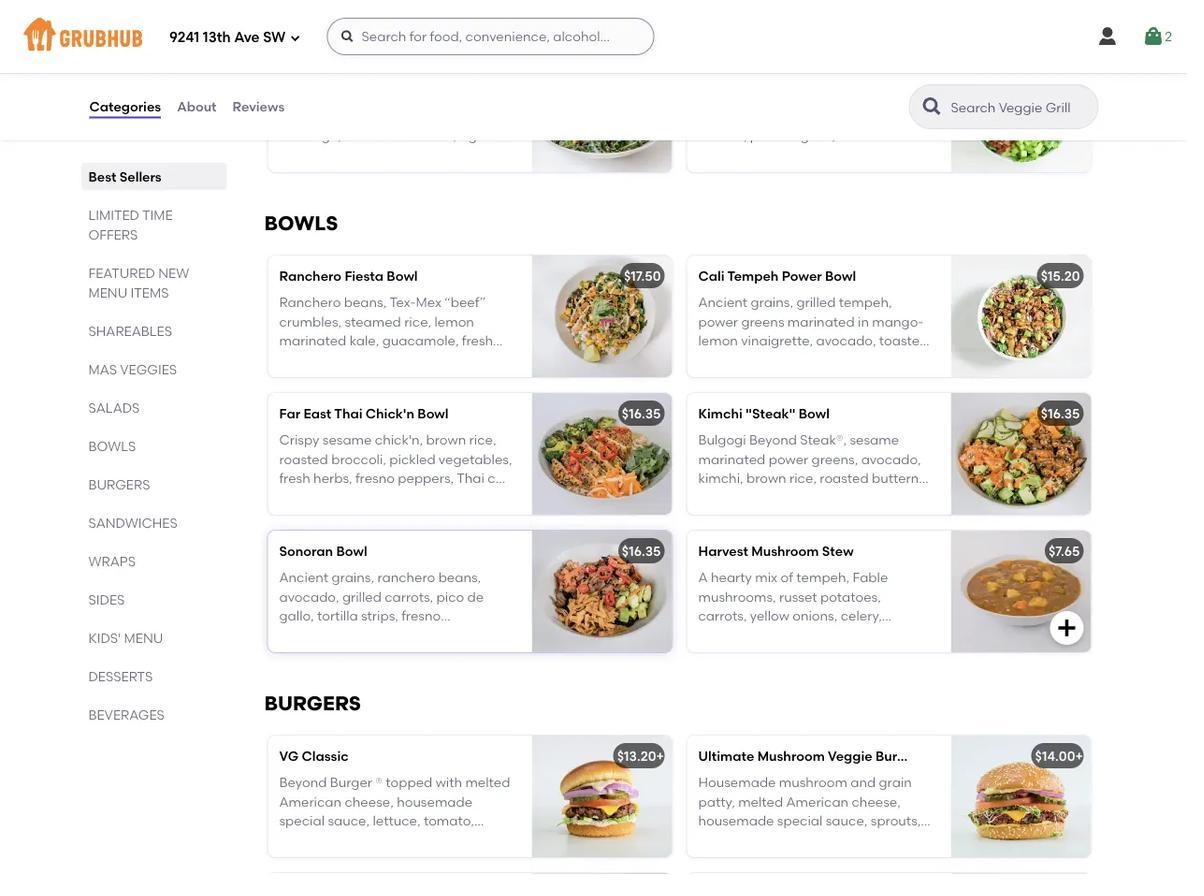 Task type: locate. For each thing, give the bounding box(es) containing it.
$16.35 for crispy sesame chick'n, brown rice, roasted broccoli, pickled vegetables, fresh herbs, fresno peppers, thai chili sauce, and coconut curry sauce
[[622, 406, 661, 421]]

special inside beyond burger ® topped with melted american cheese, housemade special sauce, lettuce, tomato, pickles, onion on a brioche bun | double burger +3.00
[[279, 812, 325, 828]]

a inside housemade mushroom and grain patty, melted american cheese, housemade special sauce, sprouts, tomato, pickles, onion on a sesame seed bun
[[860, 831, 869, 847]]

1 a from the left
[[388, 831, 396, 847]]

russet
[[780, 589, 818, 604]]

0 horizontal spatial pickled
[[390, 451, 436, 467]]

0 horizontal spatial chick'n,
[[375, 432, 423, 448]]

+ for $11.65
[[656, 63, 664, 79]]

harvest mushroom stew
[[699, 543, 854, 559]]

1 horizontal spatial housemade
[[699, 812, 774, 828]]

mushroom for hearty
[[752, 543, 819, 559]]

sesame inside housemade mushroom and grain patty, melted american cheese, housemade special sauce, sprouts, tomato, pickles, onion on a sesame seed bun
[[872, 831, 921, 847]]

kimchi "steak" bowl
[[699, 406, 830, 421]]

brown up vegetables,
[[426, 432, 466, 448]]

tomato, for seed
[[699, 831, 749, 847]]

1 $15.20 from the top
[[1041, 63, 1080, 79]]

gallo,
[[801, 127, 836, 143]]

menu
[[88, 284, 128, 300], [124, 630, 163, 646]]

classic
[[302, 748, 349, 764]]

"steak"
[[746, 406, 796, 421]]

pickles, for housemade
[[752, 831, 799, 847]]

and down butternut
[[878, 489, 903, 505]]

1 vertical spatial avocado,
[[862, 451, 921, 467]]

with inside the buffalo chick'n, romaine tossed with ranch dressing,   avocado, celery, carrots, pico de gallo, and blue cheese crumbles
[[899, 90, 926, 105]]

0 horizontal spatial thai
[[334, 406, 363, 421]]

avocado, down romaine
[[802, 109, 862, 124]]

0 horizontal spatial bun
[[451, 831, 475, 847]]

beyond up the power
[[750, 432, 797, 448]]

0 vertical spatial avocado,
[[802, 109, 862, 124]]

sauce, left sprouts,
[[826, 812, 868, 828]]

1 vertical spatial bowls
[[88, 438, 136, 454]]

1 horizontal spatial bun
[[732, 850, 757, 866]]

bun left |
[[451, 831, 475, 847]]

melted up |
[[466, 775, 510, 790]]

carrots, for dressing,
[[699, 127, 747, 143]]

buffalo chick'n salad image
[[951, 50, 1092, 172]]

sandwiches tab
[[88, 513, 219, 532]]

american inside housemade mushroom and grain patty, melted american cheese, housemade special sauce, sprouts, tomato, pickles, onion on a sesame seed bun
[[787, 794, 849, 809]]

1 horizontal spatial chick'n
[[748, 63, 797, 79]]

cali tempeh power bowl image
[[951, 255, 1092, 377]]

rice, down the power
[[790, 470, 817, 486]]

0 vertical spatial pickled
[[390, 451, 436, 467]]

sesame up the greens,
[[850, 432, 899, 448]]

burgers up vg classic
[[264, 691, 361, 715]]

1 vertical spatial brown
[[747, 470, 787, 486]]

avocado, inside bulgogi beyond steak®, sesame marinated power greens, avocado, kimchi, brown rice, roasted butternut squash, pickled cucumbers, and sesame gochu drizzle
[[862, 451, 921, 467]]

bowl
[[387, 268, 418, 284], [825, 268, 856, 284], [418, 406, 449, 421], [799, 406, 830, 421], [336, 543, 367, 559]]

kids' menu
[[88, 630, 163, 646]]

harvest
[[699, 543, 749, 559]]

0 vertical spatial chick'n,
[[747, 90, 795, 105]]

brioche
[[399, 831, 448, 847]]

kale
[[328, 63, 356, 79]]

tempeh
[[728, 268, 779, 284]]

gochu
[[751, 508, 791, 524]]

ranchero fiesta bowl image
[[532, 255, 672, 377]]

0 vertical spatial housemade
[[397, 794, 473, 809]]

tempeh,
[[797, 570, 850, 585]]

2 onion from the left
[[802, 831, 838, 847]]

main navigation navigation
[[0, 0, 1188, 73]]

american down mushroom
[[787, 794, 849, 809]]

1 vertical spatial celery,
[[841, 608, 882, 623]]

1 horizontal spatial chick'n,
[[747, 90, 795, 105]]

limited time offers tab
[[88, 205, 219, 244]]

vg classic image
[[532, 735, 672, 857]]

1 vertical spatial burger
[[330, 775, 372, 790]]

0 horizontal spatial cheese,
[[345, 794, 394, 809]]

0 horizontal spatial roasted
[[279, 451, 328, 467]]

svg image inside 2 "button"
[[1143, 25, 1165, 48]]

ultimate mushroom veggie burger
[[699, 748, 919, 764]]

mushroom up of
[[752, 543, 819, 559]]

on inside beyond burger ® topped with melted american cheese, housemade special sauce, lettuce, tomato, pickles, onion on a brioche bun | double burger +3.00
[[368, 831, 384, 847]]

all
[[279, 63, 296, 79]]

1 horizontal spatial onion
[[802, 831, 838, 847]]

sauce,
[[279, 489, 321, 505], [328, 812, 370, 828], [826, 812, 868, 828]]

sauce, inside housemade mushroom and grain patty, melted american cheese, housemade special sauce, sprouts, tomato, pickles, onion on a sesame seed bun
[[826, 812, 868, 828]]

9241 13th ave sw
[[169, 29, 286, 46]]

kimchi,
[[699, 470, 744, 486]]

thai down vegetables,
[[457, 470, 485, 486]]

all hail kale image
[[532, 50, 672, 172]]

roasted inside crispy sesame chick'n, brown rice, roasted broccoli, pickled vegetables, fresh herbs, fresno peppers, thai chili sauce, and coconut curry sauce
[[279, 451, 328, 467]]

housemade down topped
[[397, 794, 473, 809]]

brown down the power
[[747, 470, 787, 486]]

roasted up cucumbers,
[[820, 470, 869, 486]]

avocado, for gallo,
[[802, 109, 862, 124]]

1 horizontal spatial special
[[778, 812, 823, 828]]

0 vertical spatial with
[[899, 90, 926, 105]]

1 horizontal spatial on
[[841, 831, 857, 847]]

buffalo for buffalo chick'n, romaine tossed with ranch dressing,   avocado, celery, carrots, pico de gallo, and blue cheese crumbles
[[699, 90, 743, 105]]

thai
[[334, 406, 363, 421], [457, 470, 485, 486]]

1 horizontal spatial bowls
[[264, 211, 338, 235]]

0 vertical spatial bun
[[451, 831, 475, 847]]

tomato, inside housemade mushroom and grain patty, melted american cheese, housemade special sauce, sprouts, tomato, pickles, onion on a sesame seed bun
[[699, 831, 749, 847]]

and inside the buffalo chick'n, romaine tossed with ranch dressing,   avocado, celery, carrots, pico de gallo, and blue cheese crumbles
[[839, 127, 864, 143]]

0 horizontal spatial sauce,
[[279, 489, 321, 505]]

about
[[177, 99, 217, 115]]

0 horizontal spatial chick'n
[[366, 406, 415, 421]]

1 vertical spatial rice,
[[790, 470, 817, 486]]

about button
[[176, 73, 218, 140]]

bulgogi beyond steak®, sesame marinated power greens, avocado, kimchi, brown rice, roasted butternut squash, pickled cucumbers, and sesame gochu drizzle
[[699, 432, 932, 524]]

menu inside featured new menu items
[[88, 284, 128, 300]]

2 american from the left
[[787, 794, 849, 809]]

mushroom
[[752, 543, 819, 559], [758, 748, 825, 764]]

all hail kale
[[279, 63, 356, 79]]

limited time offers
[[88, 207, 173, 242]]

romaine
[[798, 90, 851, 105]]

2 buffalo from the top
[[699, 90, 743, 105]]

2 cheese, from the left
[[852, 794, 901, 809]]

$15.20
[[1041, 63, 1080, 79], [1041, 268, 1080, 284]]

1 vertical spatial tomato,
[[699, 831, 749, 847]]

roasted inside bulgogi beyond steak®, sesame marinated power greens, avocado, kimchi, brown rice, roasted butternut squash, pickled cucumbers, and sesame gochu drizzle
[[820, 470, 869, 486]]

0 horizontal spatial bowls
[[88, 438, 136, 454]]

1 horizontal spatial melted
[[739, 794, 783, 809]]

burgers up sandwiches
[[88, 476, 150, 492]]

1 vertical spatial thai
[[457, 470, 485, 486]]

0 horizontal spatial with
[[436, 775, 462, 790]]

mas
[[88, 361, 117, 377]]

pickled inside crispy sesame chick'n, brown rice, roasted broccoli, pickled vegetables, fresh herbs, fresno peppers, thai chili sauce, and coconut curry sauce
[[390, 451, 436, 467]]

1 horizontal spatial beyond
[[750, 432, 797, 448]]

american inside beyond burger ® topped with melted american cheese, housemade special sauce, lettuce, tomato, pickles, onion on a brioche bun | double burger +3.00
[[279, 794, 342, 809]]

pickles, inside beyond burger ® topped with melted american cheese, housemade special sauce, lettuce, tomato, pickles, onion on a brioche bun | double burger +3.00
[[279, 831, 326, 847]]

1 special from the left
[[279, 812, 325, 828]]

burger left '+3.00'
[[328, 850, 370, 866]]

1 cheese, from the left
[[345, 794, 394, 809]]

housemade for patty,
[[699, 812, 774, 828]]

and down the yellow
[[764, 627, 790, 642]]

onion inside beyond burger ® topped with melted american cheese, housemade special sauce, lettuce, tomato, pickles, onion on a brioche bun | double burger +3.00
[[330, 831, 365, 847]]

sonoran
[[279, 543, 333, 559]]

a
[[388, 831, 396, 847], [860, 831, 869, 847]]

sesame down sprouts,
[[872, 831, 921, 847]]

far
[[279, 406, 300, 421]]

2 on from the left
[[841, 831, 857, 847]]

east
[[304, 406, 332, 421]]

$11.65
[[620, 63, 656, 79]]

carrots, for mushrooms,
[[699, 608, 747, 623]]

salads tab
[[88, 398, 219, 417]]

0 vertical spatial bowls
[[264, 211, 338, 235]]

1 vertical spatial beyond
[[279, 775, 327, 790]]

2 $15.20 from the top
[[1041, 268, 1080, 284]]

with right the tossed
[[899, 90, 926, 105]]

of
[[781, 570, 794, 585]]

1 vertical spatial chick'n
[[366, 406, 415, 421]]

housemade mushroom and grain patty, melted american cheese, housemade special sauce, sprouts, tomato, pickles, onion on a sesame seed bun
[[699, 775, 921, 866]]

0 horizontal spatial special
[[279, 812, 325, 828]]

1 vertical spatial chick'n,
[[375, 432, 423, 448]]

0 vertical spatial mushroom
[[752, 543, 819, 559]]

buffalo inside the buffalo chick'n, romaine tossed with ranch dressing,   avocado, celery, carrots, pico de gallo, and blue cheese crumbles
[[699, 90, 743, 105]]

1 pickles, from the left
[[279, 831, 326, 847]]

0 vertical spatial celery,
[[865, 109, 907, 124]]

mushroom for mushroom
[[758, 748, 825, 764]]

bowls
[[264, 211, 338, 235], [88, 438, 136, 454]]

chick'n, up the dressing,
[[747, 90, 795, 105]]

cheese, down ®
[[345, 794, 394, 809]]

celery, inside the buffalo chick'n, romaine tossed with ranch dressing,   avocado, celery, carrots, pico de gallo, and blue cheese crumbles
[[865, 109, 907, 124]]

1 horizontal spatial roasted
[[820, 470, 869, 486]]

items
[[131, 284, 169, 300]]

tomato, inside beyond burger ® topped with melted american cheese, housemade special sauce, lettuce, tomato, pickles, onion on a brioche bun | double burger +3.00
[[424, 812, 474, 828]]

1 onion from the left
[[330, 831, 365, 847]]

bowls up 'ranchero'
[[264, 211, 338, 235]]

0 horizontal spatial burgers
[[88, 476, 150, 492]]

burgers inside "tab"
[[88, 476, 150, 492]]

1 vertical spatial buffalo
[[699, 90, 743, 105]]

cheese, inside housemade mushroom and grain patty, melted american cheese, housemade special sauce, sprouts, tomato, pickles, onion on a sesame seed bun
[[852, 794, 901, 809]]

+3.00
[[373, 850, 408, 866]]

cheese, down "grain"
[[852, 794, 901, 809]]

1 buffalo from the top
[[699, 63, 745, 79]]

pickled up peppers,
[[390, 451, 436, 467]]

a hearty mix of tempeh, fable mushrooms, russet potatoes, carrots, yellow onions, celery, rosemary, and thyme
[[699, 570, 888, 642]]

tomato, up "brioche" on the left bottom of page
[[424, 812, 474, 828]]

on inside housemade mushroom and grain patty, melted american cheese, housemade special sauce, sprouts, tomato, pickles, onion on a sesame seed bun
[[841, 831, 857, 847]]

on for lettuce,
[[368, 831, 384, 847]]

0 vertical spatial buffalo
[[699, 63, 745, 79]]

on
[[368, 831, 384, 847], [841, 831, 857, 847]]

housemade inside housemade mushroom and grain patty, melted american cheese, housemade special sauce, sprouts, tomato, pickles, onion on a sesame seed bun
[[699, 812, 774, 828]]

bun right "seed"
[[732, 850, 757, 866]]

tomato,
[[424, 812, 474, 828], [699, 831, 749, 847]]

1 vertical spatial carrots,
[[699, 608, 747, 623]]

search icon image
[[921, 95, 944, 118]]

chick'n up the dressing,
[[748, 63, 797, 79]]

1 vertical spatial roasted
[[820, 470, 869, 486]]

time
[[142, 207, 173, 223]]

menu down featured
[[88, 284, 128, 300]]

mushroom up mushroom
[[758, 748, 825, 764]]

0 horizontal spatial beyond
[[279, 775, 327, 790]]

beyond burger ® topped with melted american cheese, housemade special sauce, lettuce, tomato, pickles, onion on a brioche bun | double burger +3.00
[[279, 775, 510, 866]]

with inside beyond burger ® topped with melted american cheese, housemade special sauce, lettuce, tomato, pickles, onion on a brioche bun | double burger +3.00
[[436, 775, 462, 790]]

1 carrots, from the top
[[699, 127, 747, 143]]

with for tossed
[[899, 90, 926, 105]]

housemade
[[397, 794, 473, 809], [699, 812, 774, 828]]

avocado,
[[802, 109, 862, 124], [862, 451, 921, 467]]

0 horizontal spatial housemade
[[397, 794, 473, 809]]

broccoli,
[[331, 451, 386, 467]]

potatoes,
[[821, 589, 881, 604]]

1 vertical spatial mushroom
[[758, 748, 825, 764]]

harvest mushroom stew image
[[951, 530, 1092, 652]]

categories button
[[88, 73, 162, 140]]

rice, up vegetables,
[[469, 432, 496, 448]]

american down vg classic
[[279, 794, 342, 809]]

0 vertical spatial rice,
[[469, 432, 496, 448]]

buffalo chick'n salad
[[699, 63, 837, 79]]

ave
[[234, 29, 260, 46]]

roasted down crispy
[[279, 451, 328, 467]]

0 vertical spatial menu
[[88, 284, 128, 300]]

vg classic
[[279, 748, 349, 764]]

2 carrots, from the top
[[699, 608, 747, 623]]

pickles, inside housemade mushroom and grain patty, melted american cheese, housemade special sauce, sprouts, tomato, pickles, onion on a sesame seed bun
[[752, 831, 799, 847]]

1 horizontal spatial thai
[[457, 470, 485, 486]]

0 vertical spatial beyond
[[750, 432, 797, 448]]

chick'n up broccoli,
[[366, 406, 415, 421]]

with right topped
[[436, 775, 462, 790]]

pickles, down mushroom
[[752, 831, 799, 847]]

1 horizontal spatial pickled
[[751, 489, 797, 505]]

burger up "grain"
[[876, 748, 919, 764]]

sonoran bowl
[[279, 543, 367, 559]]

special
[[279, 812, 325, 828], [778, 812, 823, 828]]

thai right 'east'
[[334, 406, 363, 421]]

cheese,
[[345, 794, 394, 809], [852, 794, 901, 809]]

sauce
[[444, 489, 483, 505]]

veggie
[[828, 748, 873, 764]]

carrots, inside the buffalo chick'n, romaine tossed with ranch dressing,   avocado, celery, carrots, pico de gallo, and blue cheese crumbles
[[699, 127, 747, 143]]

sesame inside crispy sesame chick'n, brown rice, roasted broccoli, pickled vegetables, fresh herbs, fresno peppers, thai chili sauce, and coconut curry sauce
[[323, 432, 372, 448]]

carrots,
[[699, 127, 747, 143], [699, 608, 747, 623]]

1 vertical spatial melted
[[739, 794, 783, 809]]

0 horizontal spatial rice,
[[469, 432, 496, 448]]

cali
[[699, 268, 725, 284]]

special inside housemade mushroom and grain patty, melted american cheese, housemade special sauce, sprouts, tomato, pickles, onion on a sesame seed bun
[[778, 812, 823, 828]]

chick'n,
[[747, 90, 795, 105], [375, 432, 423, 448]]

0 horizontal spatial melted
[[466, 775, 510, 790]]

1 on from the left
[[368, 831, 384, 847]]

sauce, for ultimate
[[826, 812, 868, 828]]

onion inside housemade mushroom and grain patty, melted american cheese, housemade special sauce, sprouts, tomato, pickles, onion on a sesame seed bun
[[802, 831, 838, 847]]

1 horizontal spatial burgers
[[264, 691, 361, 715]]

celery,
[[865, 109, 907, 124], [841, 608, 882, 623]]

1 vertical spatial bun
[[732, 850, 757, 866]]

drizzle
[[795, 508, 834, 524]]

burger left ®
[[330, 775, 372, 790]]

$16.35 for bulgogi beyond steak®, sesame marinated power greens, avocado, kimchi, brown rice, roasted butternut squash, pickled cucumbers, and sesame gochu drizzle
[[1041, 406, 1080, 421]]

0 horizontal spatial onion
[[330, 831, 365, 847]]

$14.00 +
[[1036, 748, 1084, 764]]

beyond down vg classic
[[279, 775, 327, 790]]

roasted
[[279, 451, 328, 467], [820, 470, 869, 486]]

sauce, left 'lettuce,'
[[328, 812, 370, 828]]

tomato, up "seed"
[[699, 831, 749, 847]]

thai inside crispy sesame chick'n, brown rice, roasted broccoli, pickled vegetables, fresh herbs, fresno peppers, thai chili sauce, and coconut curry sauce
[[457, 470, 485, 486]]

2 a from the left
[[860, 831, 869, 847]]

and inside a hearty mix of tempeh, fable mushrooms, russet potatoes, carrots, yellow onions, celery, rosemary, and thyme
[[764, 627, 790, 642]]

vg
[[279, 748, 299, 764]]

0 vertical spatial tomato,
[[424, 812, 474, 828]]

bowls tab
[[88, 436, 219, 456]]

1 vertical spatial $15.20
[[1041, 268, 1080, 284]]

a up '+3.00'
[[388, 831, 396, 847]]

and down veggie
[[851, 775, 876, 790]]

housemade down patty,
[[699, 812, 774, 828]]

0 vertical spatial roasted
[[279, 451, 328, 467]]

coconut
[[353, 489, 405, 505]]

sauce, inside beyond burger ® topped with melted american cheese, housemade special sauce, lettuce, tomato, pickles, onion on a brioche bun | double burger +3.00
[[328, 812, 370, 828]]

pickled up gochu
[[751, 489, 797, 505]]

chick'n, down far east thai chick'n bowl
[[375, 432, 423, 448]]

1 horizontal spatial pickles,
[[752, 831, 799, 847]]

2 pickles, from the left
[[752, 831, 799, 847]]

pico
[[750, 127, 778, 143]]

on for sprouts,
[[841, 831, 857, 847]]

0 vertical spatial melted
[[466, 775, 510, 790]]

1 horizontal spatial brown
[[747, 470, 787, 486]]

bowls down salads
[[88, 438, 136, 454]]

on up '+3.00'
[[368, 831, 384, 847]]

seed
[[699, 850, 729, 866]]

0 horizontal spatial brown
[[426, 432, 466, 448]]

0 horizontal spatial on
[[368, 831, 384, 847]]

melted inside beyond burger ® topped with melted american cheese, housemade special sauce, lettuce, tomato, pickles, onion on a brioche bun | double burger +3.00
[[466, 775, 510, 790]]

1 horizontal spatial sauce,
[[328, 812, 370, 828]]

melted down housemade
[[739, 794, 783, 809]]

sauce, inside crispy sesame chick'n, brown rice, roasted broccoli, pickled vegetables, fresh herbs, fresno peppers, thai chili sauce, and coconut curry sauce
[[279, 489, 321, 505]]

1 vertical spatial with
[[436, 775, 462, 790]]

ranch
[[699, 109, 739, 124]]

carrots, up cheese
[[699, 127, 747, 143]]

sesame up broccoli,
[[323, 432, 372, 448]]

pickles, up double
[[279, 831, 326, 847]]

and left blue
[[839, 127, 864, 143]]

onion for lettuce,
[[330, 831, 365, 847]]

celery, up blue
[[865, 109, 907, 124]]

1 horizontal spatial with
[[899, 90, 926, 105]]

celery, inside a hearty mix of tempeh, fable mushrooms, russet potatoes, carrots, yellow onions, celery, rosemary, and thyme
[[841, 608, 882, 623]]

avocado, up butternut
[[862, 451, 921, 467]]

1 horizontal spatial cheese,
[[852, 794, 901, 809]]

cheese, for ®
[[345, 794, 394, 809]]

featured new menu items tab
[[88, 263, 219, 302]]

svg image
[[1097, 25, 1119, 48], [1143, 25, 1165, 48], [340, 29, 355, 44], [290, 32, 301, 44]]

1 vertical spatial housemade
[[699, 812, 774, 828]]

1 horizontal spatial tomato,
[[699, 831, 749, 847]]

0 vertical spatial brown
[[426, 432, 466, 448]]

+
[[656, 63, 664, 79], [656, 748, 664, 764], [1076, 748, 1084, 764]]

celery, down "potatoes,"
[[841, 608, 882, 623]]

mushrooms,
[[699, 589, 776, 604]]

on down mushroom
[[841, 831, 857, 847]]

1 horizontal spatial rice,
[[790, 470, 817, 486]]

best sellers tab
[[88, 167, 219, 186]]

1 horizontal spatial a
[[860, 831, 869, 847]]

1 american from the left
[[279, 794, 342, 809]]

melted inside housemade mushroom and grain patty, melted american cheese, housemade special sauce, sprouts, tomato, pickles, onion on a sesame seed bun
[[739, 794, 783, 809]]

1 horizontal spatial american
[[787, 794, 849, 809]]

a inside beyond burger ® topped with melted american cheese, housemade special sauce, lettuce, tomato, pickles, onion on a brioche bun | double burger +3.00
[[388, 831, 396, 847]]

special up double
[[279, 812, 325, 828]]

ultimate mushroom veggie burger image
[[951, 735, 1092, 857]]

0 horizontal spatial american
[[279, 794, 342, 809]]

new
[[158, 265, 189, 281]]

0 horizontal spatial tomato,
[[424, 812, 474, 828]]

0 vertical spatial carrots,
[[699, 127, 747, 143]]

0 horizontal spatial a
[[388, 831, 396, 847]]

avocado, inside the buffalo chick'n, romaine tossed with ranch dressing,   avocado, celery, carrots, pico de gallo, and blue cheese crumbles
[[802, 109, 862, 124]]

onion for sprouts,
[[802, 831, 838, 847]]

2 horizontal spatial sauce,
[[826, 812, 868, 828]]

sauce, down fresh
[[279, 489, 321, 505]]

2 special from the left
[[778, 812, 823, 828]]

pickled
[[390, 451, 436, 467], [751, 489, 797, 505]]

a down veggie
[[860, 831, 869, 847]]

chili
[[488, 470, 513, 486]]

0 vertical spatial burgers
[[88, 476, 150, 492]]

2 vertical spatial burger
[[328, 850, 370, 866]]

categories
[[89, 99, 161, 115]]

cheese, inside beyond burger ® topped with melted american cheese, housemade special sauce, lettuce, tomato, pickles, onion on a brioche bun | double burger +3.00
[[345, 794, 394, 809]]

menu right kids'
[[124, 630, 163, 646]]

0 horizontal spatial pickles,
[[279, 831, 326, 847]]

1 vertical spatial pickled
[[751, 489, 797, 505]]

carrots, inside a hearty mix of tempeh, fable mushrooms, russet potatoes, carrots, yellow onions, celery, rosemary, and thyme
[[699, 608, 747, 623]]

housemade inside beyond burger ® topped with melted american cheese, housemade special sauce, lettuce, tomato, pickles, onion on a brioche bun | double burger +3.00
[[397, 794, 473, 809]]

mushroom
[[779, 775, 848, 790]]

and inside bulgogi beyond steak®, sesame marinated power greens, avocado, kimchi, brown rice, roasted butternut squash, pickled cucumbers, and sesame gochu drizzle
[[878, 489, 903, 505]]

0 vertical spatial $15.20
[[1041, 63, 1080, 79]]

0 vertical spatial burger
[[876, 748, 919, 764]]

and down herbs,
[[324, 489, 350, 505]]

and
[[839, 127, 864, 143], [324, 489, 350, 505], [878, 489, 903, 505], [764, 627, 790, 642], [851, 775, 876, 790]]

carrots, up rosemary,
[[699, 608, 747, 623]]

special down mushroom
[[778, 812, 823, 828]]



Task type: describe. For each thing, give the bounding box(es) containing it.
chick'n, inside the buffalo chick'n, romaine tossed with ranch dressing,   avocado, celery, carrots, pico de gallo, and blue cheese crumbles
[[747, 90, 795, 105]]

steakhouse burger image
[[951, 873, 1092, 875]]

2
[[1165, 28, 1173, 44]]

avocado, for butternut
[[862, 451, 921, 467]]

peppers,
[[398, 470, 454, 486]]

mix
[[755, 570, 778, 585]]

beverages tab
[[88, 705, 219, 724]]

melted for patty,
[[739, 794, 783, 809]]

bulgogi
[[699, 432, 746, 448]]

®
[[376, 775, 383, 790]]

wraps tab
[[88, 551, 219, 571]]

mas veggies
[[88, 361, 177, 377]]

burgers tab
[[88, 474, 219, 494]]

bun inside beyond burger ® topped with melted american cheese, housemade special sauce, lettuce, tomato, pickles, onion on a brioche bun | double burger +3.00
[[451, 831, 475, 847]]

2 button
[[1143, 20, 1173, 53]]

salads
[[88, 400, 140, 416]]

$17.50
[[624, 268, 661, 284]]

dressing,
[[743, 109, 799, 124]]

de
[[781, 127, 798, 143]]

brown inside crispy sesame chick'n, brown rice, roasted broccoli, pickled vegetables, fresh herbs, fresno peppers, thai chili sauce, and coconut curry sauce
[[426, 432, 466, 448]]

hail
[[299, 63, 325, 79]]

$7.65
[[1049, 543, 1080, 559]]

$15.20 for cali tempeh power bowl
[[1041, 268, 1080, 284]]

$13.20 +
[[617, 748, 664, 764]]

1 vertical spatial burgers
[[264, 691, 361, 715]]

13th
[[203, 29, 231, 46]]

pickles, for beyond
[[279, 831, 326, 847]]

kimchi "steak" bowl image
[[951, 393, 1092, 515]]

sunrise kimchi burger image
[[532, 873, 672, 875]]

beyond inside beyond burger ® topped with melted american cheese, housemade special sauce, lettuce, tomato, pickles, onion on a brioche bun | double burger +3.00
[[279, 775, 327, 790]]

ranchero fiesta bowl
[[279, 268, 418, 284]]

american for burger
[[279, 794, 342, 809]]

ultimate
[[699, 748, 755, 764]]

bowl right power
[[825, 268, 856, 284]]

crumbles
[[747, 146, 806, 162]]

sesame down squash,
[[699, 508, 748, 524]]

featured new menu items
[[88, 265, 189, 300]]

cucumbers,
[[800, 489, 875, 505]]

hearty
[[711, 570, 752, 585]]

greens,
[[812, 451, 858, 467]]

kimchi
[[699, 406, 743, 421]]

$15.20 for buffalo chick'n salad
[[1041, 63, 1080, 79]]

stew
[[822, 543, 854, 559]]

best
[[88, 168, 116, 184]]

kids'
[[88, 630, 121, 646]]

1 vertical spatial menu
[[124, 630, 163, 646]]

tomato, for bun
[[424, 812, 474, 828]]

sprouts,
[[871, 812, 921, 828]]

beyond inside bulgogi beyond steak®, sesame marinated power greens, avocado, kimchi, brown rice, roasted butternut squash, pickled cucumbers, and sesame gochu drizzle
[[750, 432, 797, 448]]

svg image
[[1056, 617, 1079, 639]]

wraps
[[88, 553, 136, 569]]

bowl right fiesta
[[387, 268, 418, 284]]

far east thai chick'n bowl image
[[532, 393, 672, 515]]

cheese
[[699, 146, 744, 162]]

housemade
[[699, 775, 776, 790]]

offers
[[88, 226, 138, 242]]

sandwiches
[[88, 515, 178, 531]]

butternut
[[872, 470, 932, 486]]

vegetables,
[[439, 451, 512, 467]]

and inside housemade mushroom and grain patty, melted american cheese, housemade special sauce, sprouts, tomato, pickles, onion on a sesame seed bun
[[851, 775, 876, 790]]

onions,
[[793, 608, 838, 623]]

sauce, for vg
[[328, 812, 370, 828]]

herbs,
[[314, 470, 352, 486]]

ranchero
[[279, 268, 342, 284]]

sw
[[263, 29, 286, 46]]

and inside crispy sesame chick'n, brown rice, roasted broccoli, pickled vegetables, fresh herbs, fresno peppers, thai chili sauce, and coconut curry sauce
[[324, 489, 350, 505]]

mas veggies tab
[[88, 359, 219, 379]]

buffalo chick'n, romaine tossed with ranch dressing,   avocado, celery, carrots, pico de gallo, and blue cheese crumbles
[[699, 90, 926, 162]]

lettuce,
[[373, 812, 421, 828]]

+ for $14.00
[[1076, 748, 1084, 764]]

0 vertical spatial chick'n
[[748, 63, 797, 79]]

best sellers
[[88, 168, 162, 184]]

far east thai chick'n bowl
[[279, 406, 449, 421]]

double
[[279, 850, 325, 866]]

bowls inside bowls tab
[[88, 438, 136, 454]]

housemade for with
[[397, 794, 473, 809]]

bun inside housemade mushroom and grain patty, melted american cheese, housemade special sauce, sprouts, tomato, pickles, onion on a sesame seed bun
[[732, 850, 757, 866]]

desserts tab
[[88, 666, 219, 686]]

reviews
[[233, 99, 285, 115]]

veggies
[[120, 361, 177, 377]]

featured
[[88, 265, 155, 281]]

bowl right sonoran
[[336, 543, 367, 559]]

a for brioche
[[388, 831, 396, 847]]

fresno
[[356, 470, 395, 486]]

steak®,
[[800, 432, 847, 448]]

special for housemade
[[778, 812, 823, 828]]

melted for with
[[466, 775, 510, 790]]

a for sesame
[[860, 831, 869, 847]]

|
[[479, 831, 483, 847]]

with for topped
[[436, 775, 462, 790]]

$13.20
[[617, 748, 656, 764]]

sesame tofu supergreens salad image
[[532, 0, 672, 34]]

salad
[[800, 63, 837, 79]]

sides tab
[[88, 590, 219, 609]]

marinated
[[699, 451, 766, 467]]

blue
[[867, 127, 895, 143]]

rice, inside crispy sesame chick'n, brown rice, roasted broccoli, pickled vegetables, fresh herbs, fresno peppers, thai chili sauce, and coconut curry sauce
[[469, 432, 496, 448]]

chick'n, inside crispy sesame chick'n, brown rice, roasted broccoli, pickled vegetables, fresh herbs, fresno peppers, thai chili sauce, and coconut curry sauce
[[375, 432, 423, 448]]

shareables
[[88, 323, 172, 339]]

tossed
[[854, 90, 896, 105]]

buffalo for buffalo chick'n salad
[[699, 63, 745, 79]]

bowl up 'steak®,'
[[799, 406, 830, 421]]

shareables tab
[[88, 321, 219, 341]]

pickled inside bulgogi beyond steak®, sesame marinated power greens, avocado, kimchi, brown rice, roasted butternut squash, pickled cucumbers, and sesame gochu drizzle
[[751, 489, 797, 505]]

reviews button
[[232, 73, 286, 140]]

kids' menu tab
[[88, 628, 219, 648]]

$11.65 +
[[620, 63, 664, 79]]

american for mushroom
[[787, 794, 849, 809]]

$14.00
[[1036, 748, 1076, 764]]

a
[[699, 570, 708, 585]]

yellow
[[750, 608, 790, 623]]

Search for food, convenience, alcohol... search field
[[327, 18, 655, 55]]

0 vertical spatial thai
[[334, 406, 363, 421]]

fresh
[[279, 470, 310, 486]]

special for beyond
[[279, 812, 325, 828]]

power
[[769, 451, 809, 467]]

grain
[[879, 775, 912, 790]]

brown inside bulgogi beyond steak®, sesame marinated power greens, avocado, kimchi, brown rice, roasted butternut squash, pickled cucumbers, and sesame gochu drizzle
[[747, 470, 787, 486]]

Search Veggie Grill search field
[[949, 98, 1093, 116]]

rice, inside bulgogi beyond steak®, sesame marinated power greens, avocado, kimchi, brown rice, roasted butternut squash, pickled cucumbers, and sesame gochu drizzle
[[790, 470, 817, 486]]

beverages
[[88, 707, 165, 722]]

cheese, for and
[[852, 794, 901, 809]]

limited
[[88, 207, 139, 223]]

bowl up vegetables,
[[418, 406, 449, 421]]

sonoran bowl image
[[532, 530, 672, 652]]

patty,
[[699, 794, 735, 809]]

+ for $13.20
[[656, 748, 664, 764]]

crispy sesame chick'n, brown rice, roasted broccoli, pickled vegetables, fresh herbs, fresno peppers, thai chili sauce, and coconut curry sauce
[[279, 432, 513, 505]]



Task type: vqa. For each thing, say whether or not it's contained in the screenshot.
Mon–Fri
no



